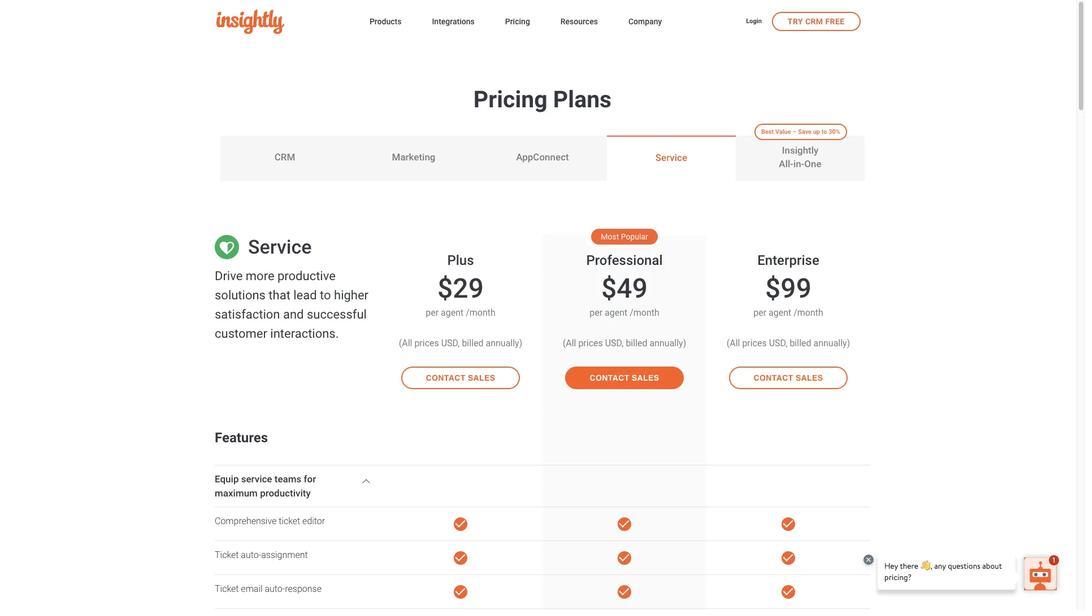Task type: locate. For each thing, give the bounding box(es) containing it.
2 horizontal spatial annually)
[[814, 338, 850, 349]]

/month for 29
[[466, 308, 496, 318]]

auto- up email
[[241, 550, 261, 561]]

1 horizontal spatial contact
[[590, 374, 630, 383]]

/month down 29
[[466, 308, 496, 318]]

that
[[269, 288, 290, 302]]

$ inside $ 99 per agent /month
[[766, 273, 781, 305]]

3 $ from the left
[[766, 273, 781, 305]]

successful
[[307, 308, 367, 322]]

marketing
[[392, 152, 436, 163]]

per inside $ 49 per agent /month
[[590, 308, 603, 318]]

ticket
[[215, 550, 239, 561], [215, 584, 239, 595]]

1 per from the left
[[426, 308, 439, 318]]

0 horizontal spatial $
[[438, 273, 453, 305]]

to inside drive more productive solutions that lead to higher satisfaction and successful customer interactions.
[[320, 288, 331, 302]]

2 horizontal spatial contact
[[754, 374, 794, 383]]

2 horizontal spatial per
[[754, 308, 767, 318]]

to right the up
[[822, 128, 827, 135]]

0 horizontal spatial sales
[[468, 374, 496, 383]]

0 horizontal spatial billed
[[462, 338, 484, 349]]

insightly all-in-one
[[779, 145, 822, 170]]

3 usd, from the left
[[769, 338, 788, 349]]

2 $ from the left
[[602, 273, 617, 305]]

contact sales button for 29
[[401, 367, 520, 390]]

2 prices from the left
[[579, 338, 603, 349]]

(all for 99
[[727, 338, 740, 349]]

agent
[[441, 308, 464, 318], [605, 308, 628, 318], [769, 308, 792, 318]]

try crm free link
[[772, 12, 861, 31]]

/month
[[466, 308, 496, 318], [630, 308, 660, 318], [794, 308, 824, 318]]

3 contact from the left
[[754, 374, 794, 383]]

and
[[283, 308, 304, 322]]

1 contact sales from the left
[[426, 374, 496, 383]]

usd,
[[441, 338, 460, 349], [605, 338, 624, 349], [769, 338, 788, 349]]

$ down enterprise
[[766, 273, 781, 305]]

0 horizontal spatial contact
[[426, 374, 466, 383]]

$ 49 per agent /month
[[590, 273, 660, 318]]

1 horizontal spatial usd,
[[605, 338, 624, 349]]

$ for 99
[[766, 273, 781, 305]]

ticket auto-assignment
[[215, 550, 308, 561]]

0 vertical spatial auto-
[[241, 550, 261, 561]]

ticket left email
[[215, 584, 239, 595]]

0 vertical spatial pricing
[[505, 17, 530, 26]]

agent inside $ 49 per agent /month
[[605, 308, 628, 318]]

higher
[[334, 288, 369, 302]]

contact sales for 99
[[754, 374, 823, 383]]

1 prices from the left
[[415, 338, 439, 349]]

1 horizontal spatial (all prices usd, billed annually)
[[563, 338, 686, 349]]

(all prices usd, billed annually) for 99
[[727, 338, 850, 349]]

auto-
[[241, 550, 261, 561], [265, 584, 285, 595]]

per inside $ 99 per agent /month
[[754, 308, 767, 318]]

1 annually) from the left
[[486, 338, 523, 349]]

auto- right email
[[265, 584, 285, 595]]

0 horizontal spatial crm
[[275, 152, 295, 163]]

1 (all prices usd, billed annually) from the left
[[399, 338, 523, 349]]

usd, down $ 99 per agent /month on the right
[[769, 338, 788, 349]]

0 horizontal spatial per
[[426, 308, 439, 318]]

1 contact sales button from the left
[[401, 367, 520, 390]]

0 horizontal spatial contact sales
[[426, 374, 496, 383]]

/month inside $ 29 per agent /month
[[466, 308, 496, 318]]

$ down professional
[[602, 273, 617, 305]]

per inside $ 29 per agent /month
[[426, 308, 439, 318]]

0 vertical spatial crm
[[806, 17, 823, 26]]

2 horizontal spatial (all
[[727, 338, 740, 349]]

29
[[453, 273, 484, 305]]

1 horizontal spatial contact sales link
[[556, 367, 693, 418]]

2 horizontal spatial (all prices usd, billed annually)
[[727, 338, 850, 349]]

$
[[438, 273, 453, 305], [602, 273, 617, 305], [766, 273, 781, 305]]

billed down $ 49 per agent /month
[[626, 338, 648, 349]]

sales for 99
[[796, 374, 823, 383]]

agent inside $ 29 per agent /month
[[441, 308, 464, 318]]

sales for 29
[[468, 374, 496, 383]]

1 horizontal spatial auto-
[[265, 584, 285, 595]]

2 /month from the left
[[630, 308, 660, 318]]

billed down $ 99 per agent /month on the right
[[790, 338, 812, 349]]

(all prices usd, billed annually) down $ 29 per agent /month
[[399, 338, 523, 349]]

0 horizontal spatial agent
[[441, 308, 464, 318]]

2 (all from the left
[[563, 338, 576, 349]]

30%
[[829, 128, 841, 135]]

usd, down $ 29 per agent /month
[[441, 338, 460, 349]]

satisfaction
[[215, 308, 280, 322]]

(all prices usd, billed annually) down $ 49 per agent /month
[[563, 338, 686, 349]]

per for 29
[[426, 308, 439, 318]]

editor
[[303, 516, 325, 527]]

1 horizontal spatial service
[[656, 152, 688, 163]]

integrations link
[[432, 15, 475, 30]]

contact for 99
[[754, 374, 794, 383]]

popular
[[621, 232, 648, 241]]

agent for 99
[[769, 308, 792, 318]]

(all
[[399, 338, 412, 349], [563, 338, 576, 349], [727, 338, 740, 349]]

billed down $ 29 per agent /month
[[462, 338, 484, 349]]

annually)
[[486, 338, 523, 349], [650, 338, 686, 349], [814, 338, 850, 349]]

2 usd, from the left
[[605, 338, 624, 349]]

0 horizontal spatial usd,
[[441, 338, 460, 349]]

1 vertical spatial service
[[248, 236, 312, 258]]

3 per from the left
[[754, 308, 767, 318]]

to
[[822, 128, 827, 135], [320, 288, 331, 302]]

(all prices usd, billed annually)
[[399, 338, 523, 349], [563, 338, 686, 349], [727, 338, 850, 349]]

1 usd, from the left
[[441, 338, 460, 349]]

2 horizontal spatial sales
[[796, 374, 823, 383]]

2 billed from the left
[[626, 338, 648, 349]]

contact sales link for 99
[[720, 367, 857, 418]]

try crm free button
[[772, 12, 861, 31]]

0 horizontal spatial /month
[[466, 308, 496, 318]]

/month down 99
[[794, 308, 824, 318]]

billed for 49
[[626, 338, 648, 349]]

pricing link
[[505, 15, 530, 30]]

login
[[746, 17, 762, 25]]

0 horizontal spatial (all
[[399, 338, 412, 349]]

2 contact sales button from the left
[[565, 367, 684, 390]]

1 horizontal spatial $
[[602, 273, 617, 305]]

comprehensive ticket editor
[[215, 516, 325, 527]]

crm
[[806, 17, 823, 26], [275, 152, 295, 163]]

prices
[[415, 338, 439, 349], [579, 338, 603, 349], [743, 338, 767, 349]]

pricing
[[505, 17, 530, 26], [474, 86, 548, 113]]

appconnect
[[516, 152, 569, 163]]

appconnect link
[[478, 136, 607, 181]]

contact sales button
[[401, 367, 520, 390], [565, 367, 684, 390], [729, 367, 848, 390]]

(all prices usd, billed annually) for 49
[[563, 338, 686, 349]]

0 horizontal spatial contact sales link
[[392, 367, 529, 418]]

ticket down comprehensive
[[215, 550, 239, 561]]

1 horizontal spatial annually)
[[650, 338, 686, 349]]

0 horizontal spatial auto-
[[241, 550, 261, 561]]

3 billed from the left
[[790, 338, 812, 349]]

2 horizontal spatial agent
[[769, 308, 792, 318]]

1 horizontal spatial contact sales
[[590, 374, 660, 383]]

1 horizontal spatial prices
[[579, 338, 603, 349]]

billed
[[462, 338, 484, 349], [626, 338, 648, 349], [790, 338, 812, 349]]

0 vertical spatial ticket
[[215, 550, 239, 561]]

to right lead
[[320, 288, 331, 302]]

1 billed from the left
[[462, 338, 484, 349]]

sales
[[468, 374, 496, 383], [632, 374, 660, 383], [796, 374, 823, 383]]

2 per from the left
[[590, 308, 603, 318]]

lead
[[294, 288, 317, 302]]

2 horizontal spatial contact sales button
[[729, 367, 848, 390]]

resources
[[561, 17, 598, 26]]

ticket for ticket email auto-response
[[215, 584, 239, 595]]

2 horizontal spatial contact sales link
[[720, 367, 857, 418]]

billed for 29
[[462, 338, 484, 349]]

agent down 49
[[605, 308, 628, 318]]

2 horizontal spatial contact sales
[[754, 374, 823, 383]]

plus
[[447, 253, 474, 269]]

0 horizontal spatial to
[[320, 288, 331, 302]]

contact sales
[[426, 374, 496, 383], [590, 374, 660, 383], [754, 374, 823, 383]]

agent inside $ 99 per agent /month
[[769, 308, 792, 318]]

crm inside products and bundles tab list
[[275, 152, 295, 163]]

contact sales button for 99
[[729, 367, 848, 390]]

0 vertical spatial to
[[822, 128, 827, 135]]

/month inside $ 49 per agent /month
[[630, 308, 660, 318]]

2 horizontal spatial billed
[[790, 338, 812, 349]]

1 horizontal spatial contact sales button
[[565, 367, 684, 390]]

2 horizontal spatial /month
[[794, 308, 824, 318]]

3 annually) from the left
[[814, 338, 850, 349]]

0 horizontal spatial prices
[[415, 338, 439, 349]]

usd, for 49
[[605, 338, 624, 349]]

contact sales link
[[392, 367, 529, 418], [556, 367, 693, 418], [720, 367, 857, 418]]

1 vertical spatial crm
[[275, 152, 295, 163]]

service
[[656, 152, 688, 163], [248, 236, 312, 258]]

pricing plans
[[474, 86, 612, 113]]

2 annually) from the left
[[650, 338, 686, 349]]

1 /month from the left
[[466, 308, 496, 318]]

1 horizontal spatial billed
[[626, 338, 648, 349]]

1 horizontal spatial to
[[822, 128, 827, 135]]

3 contact sales button from the left
[[729, 367, 848, 390]]

$ inside $ 49 per agent /month
[[602, 273, 617, 305]]

1 horizontal spatial agent
[[605, 308, 628, 318]]

0 horizontal spatial annually)
[[486, 338, 523, 349]]

2 ticket from the top
[[215, 584, 239, 595]]

3 contact sales from the left
[[754, 374, 823, 383]]

2 horizontal spatial usd,
[[769, 338, 788, 349]]

usd, down $ 49 per agent /month
[[605, 338, 624, 349]]

1 (all from the left
[[399, 338, 412, 349]]

1 contact from the left
[[426, 374, 466, 383]]

maximum
[[215, 488, 258, 499]]

3 agent from the left
[[769, 308, 792, 318]]

1 horizontal spatial /month
[[630, 308, 660, 318]]

3 /month from the left
[[794, 308, 824, 318]]

insightly logo link
[[216, 10, 352, 34]]

agent down 29
[[441, 308, 464, 318]]

save
[[798, 128, 812, 135]]

1 vertical spatial pricing
[[474, 86, 548, 113]]

$ 29 per agent /month
[[426, 273, 496, 318]]

3 prices from the left
[[743, 338, 767, 349]]

best value – save up to 30%
[[762, 128, 841, 135]]

1 contact sales link from the left
[[392, 367, 529, 418]]

1 vertical spatial to
[[320, 288, 331, 302]]

/month inside $ 99 per agent /month
[[794, 308, 824, 318]]

chevron up image
[[360, 475, 373, 488]]

1 horizontal spatial crm
[[806, 17, 823, 26]]

per
[[426, 308, 439, 318], [590, 308, 603, 318], [754, 308, 767, 318]]

3 contact sales link from the left
[[720, 367, 857, 418]]

$ for 49
[[602, 273, 617, 305]]

3 (all prices usd, billed annually) from the left
[[727, 338, 850, 349]]

/month down 49
[[630, 308, 660, 318]]

contact
[[426, 374, 466, 383], [590, 374, 630, 383], [754, 374, 794, 383]]

2 (all prices usd, billed annually) from the left
[[563, 338, 686, 349]]

drive
[[215, 269, 243, 283]]

0 horizontal spatial (all prices usd, billed annually)
[[399, 338, 523, 349]]

1 ticket from the top
[[215, 550, 239, 561]]

3 (all from the left
[[727, 338, 740, 349]]

(all for 49
[[563, 338, 576, 349]]

1 vertical spatial ticket
[[215, 584, 239, 595]]

1 sales from the left
[[468, 374, 496, 383]]

$ down 'plus'
[[438, 273, 453, 305]]

1 horizontal spatial sales
[[632, 374, 660, 383]]

email
[[241, 584, 263, 595]]

49
[[617, 273, 648, 305]]

1 agent from the left
[[441, 308, 464, 318]]

1 horizontal spatial per
[[590, 308, 603, 318]]

1 horizontal spatial (all
[[563, 338, 576, 349]]

products and bundles tab list
[[220, 124, 865, 181]]

2 contact from the left
[[590, 374, 630, 383]]

(all prices usd, billed annually) down $ 99 per agent /month on the right
[[727, 338, 850, 349]]

2 agent from the left
[[605, 308, 628, 318]]

annually) for 99
[[814, 338, 850, 349]]

0 vertical spatial service
[[656, 152, 688, 163]]

agent down 99
[[769, 308, 792, 318]]

3 sales from the left
[[796, 374, 823, 383]]

all-
[[779, 158, 794, 170]]

best
[[762, 128, 774, 135]]

pricing for pricing plans
[[474, 86, 548, 113]]

2 horizontal spatial prices
[[743, 338, 767, 349]]

crm link
[[220, 136, 349, 181]]

1 $ from the left
[[438, 273, 453, 305]]

0 horizontal spatial contact sales button
[[401, 367, 520, 390]]

$ 99 per agent /month
[[754, 273, 824, 318]]

2 horizontal spatial $
[[766, 273, 781, 305]]

$ inside $ 29 per agent /month
[[438, 273, 453, 305]]

service icon image
[[215, 235, 239, 259]]



Task type: vqa. For each thing, say whether or not it's contained in the screenshot.
"Try CRM Free" 'link'
yes



Task type: describe. For each thing, give the bounding box(es) containing it.
for
[[304, 474, 316, 485]]

comprehensive
[[215, 516, 277, 527]]

one
[[805, 158, 822, 170]]

products
[[370, 17, 402, 26]]

2 contact sales from the left
[[590, 374, 660, 383]]

marketing link
[[349, 136, 478, 181]]

equip service teams for maximum productivity
[[215, 474, 316, 499]]

integrations
[[432, 17, 475, 26]]

$ for 29
[[438, 273, 453, 305]]

0 horizontal spatial service
[[248, 236, 312, 258]]

try
[[788, 17, 803, 26]]

prices for 99
[[743, 338, 767, 349]]

plans
[[553, 86, 612, 113]]

insightly logo image
[[216, 10, 284, 34]]

contact for 29
[[426, 374, 466, 383]]

contact sales link for 29
[[392, 367, 529, 418]]

in-
[[794, 158, 805, 170]]

per for 99
[[754, 308, 767, 318]]

to inside products and bundles tab list
[[822, 128, 827, 135]]

/month for 49
[[630, 308, 660, 318]]

teams
[[275, 474, 301, 485]]

agent for 29
[[441, 308, 464, 318]]

2 contact sales link from the left
[[556, 367, 693, 418]]

contact sales for 29
[[426, 374, 496, 383]]

most
[[601, 232, 619, 241]]

(all for 29
[[399, 338, 412, 349]]

try crm free
[[788, 17, 845, 26]]

crm inside button
[[806, 17, 823, 26]]

insightly
[[782, 145, 819, 156]]

customer
[[215, 327, 267, 341]]

company link
[[629, 15, 662, 30]]

drive more productive solutions that lead to higher satisfaction and successful customer interactions.
[[215, 269, 369, 341]]

1 vertical spatial auto-
[[265, 584, 285, 595]]

resources link
[[561, 15, 598, 30]]

agent for 49
[[605, 308, 628, 318]]

ticket email auto-response
[[215, 584, 322, 595]]

2 sales from the left
[[632, 374, 660, 383]]

equip
[[215, 474, 239, 485]]

response
[[285, 584, 322, 595]]

(all prices usd, billed annually) for 29
[[399, 338, 523, 349]]

ticket for ticket auto-assignment
[[215, 550, 239, 561]]

most popular
[[601, 232, 648, 241]]

features
[[215, 430, 268, 446]]

usd, for 29
[[441, 338, 460, 349]]

company
[[629, 17, 662, 26]]

–
[[793, 128, 797, 135]]

/month for 99
[[794, 308, 824, 318]]

annually) for 49
[[650, 338, 686, 349]]

billed for 99
[[790, 338, 812, 349]]

solutions
[[215, 288, 266, 302]]

login link
[[746, 17, 762, 27]]

value
[[776, 128, 791, 135]]

service
[[241, 474, 272, 485]]

service inside products and bundles tab list
[[656, 152, 688, 163]]

interactions.
[[270, 327, 339, 341]]

assignment
[[261, 550, 308, 561]]

pricing for pricing
[[505, 17, 530, 26]]

productivity
[[260, 488, 311, 499]]

service link
[[607, 136, 736, 181]]

products link
[[370, 15, 402, 30]]

usd, for 99
[[769, 338, 788, 349]]

more
[[246, 269, 275, 283]]

annually) for 29
[[486, 338, 523, 349]]

professional
[[587, 253, 663, 269]]

enterprise
[[758, 253, 820, 269]]

productive
[[278, 269, 336, 283]]

free
[[826, 17, 845, 26]]

prices for 49
[[579, 338, 603, 349]]

ticket
[[279, 516, 300, 527]]

prices for 29
[[415, 338, 439, 349]]

per for 49
[[590, 308, 603, 318]]

up
[[813, 128, 820, 135]]

99
[[781, 273, 812, 305]]



